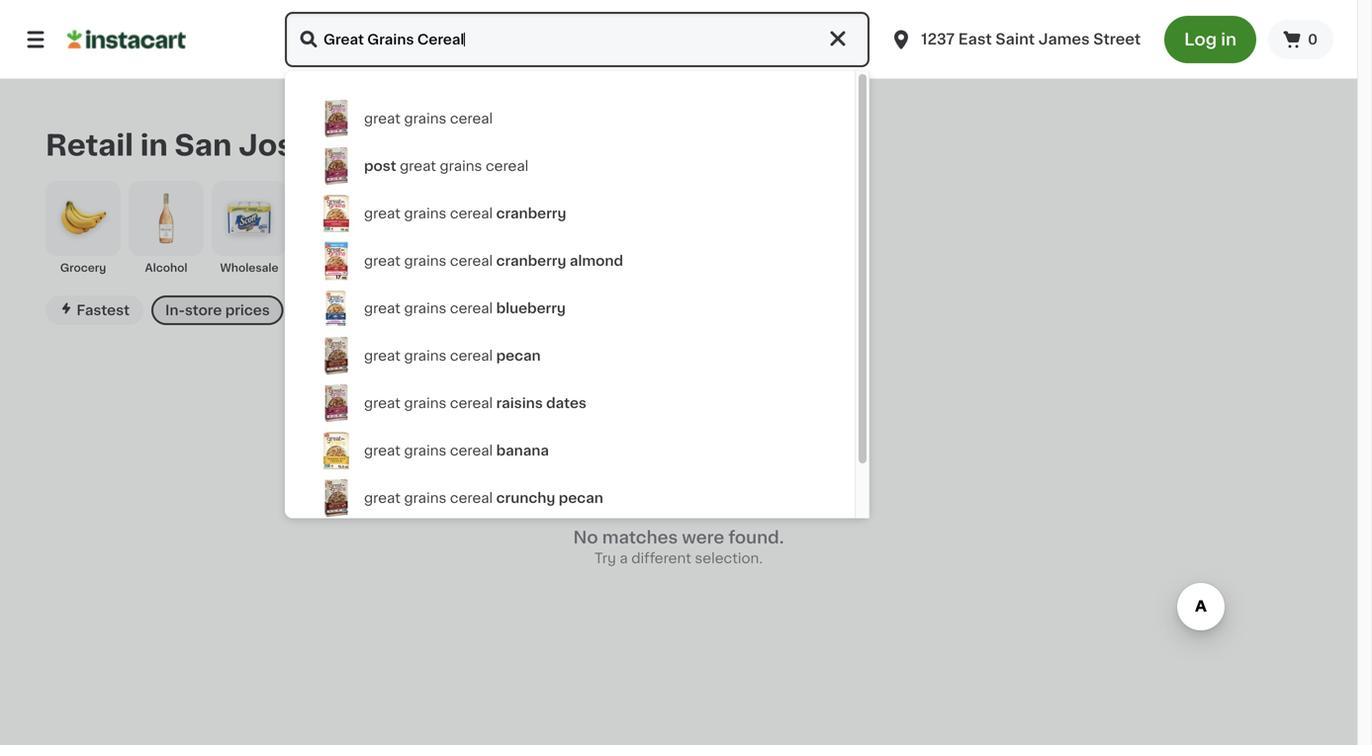 Task type: describe. For each thing, give the bounding box(es) containing it.
alcohol
[[145, 263, 187, 273]]

cereal for pecan
[[450, 349, 493, 363]]

beauty button
[[461, 181, 536, 276]]

pickup button
[[355, 296, 432, 325]]

great grains cereal link
[[301, 95, 839, 142]]

great for great grains cereal cranberry
[[364, 207, 401, 221]]

try
[[595, 552, 616, 566]]

cereal for cranberry
[[450, 207, 493, 221]]

fastest button
[[46, 296, 143, 325]]

post great grains cereal
[[364, 159, 529, 173]]

alcohol button
[[129, 181, 204, 276]]

cereal for crunchy pecan
[[450, 492, 493, 506]]

in for retail
[[140, 132, 168, 160]]

banana
[[496, 444, 549, 458]]

no
[[573, 530, 598, 546]]

1237
[[921, 32, 955, 46]]

great for great grains cereal pecan
[[364, 349, 401, 363]]

raisins
[[496, 397, 543, 411]]

great grains cereal banana
[[364, 444, 549, 458]]

new
[[454, 304, 485, 317]]

search list box
[[301, 95, 839, 578]]

blueberry
[[496, 302, 566, 316]]

in-store prices button
[[151, 296, 284, 325]]

grains for great grains cereal blueberry
[[404, 302, 447, 316]]

ebt button
[[292, 296, 347, 325]]

jose
[[239, 132, 313, 160]]

dates
[[546, 397, 587, 411]]

great grains cereal pecan
[[364, 349, 541, 363]]

san
[[175, 132, 232, 160]]

0 vertical spatial pecan
[[496, 349, 541, 363]]

grains for great grains cereal cranberry almond
[[404, 254, 447, 268]]

0
[[1308, 33, 1318, 46]]

great grains cereal crunchy pecan
[[364, 492, 603, 506]]

cereal for blueberry
[[450, 302, 493, 316]]

store
[[185, 304, 222, 317]]

Search field
[[285, 12, 870, 67]]

great grains cereal raisins dates
[[364, 397, 587, 411]]

crunchy
[[496, 492, 555, 506]]

none search field inside search products, stores, and recipes element
[[285, 12, 870, 67]]

great for great grains cereal raisins dates
[[364, 397, 401, 411]]

saint
[[996, 32, 1035, 46]]

different
[[631, 552, 691, 566]]

fastest
[[77, 304, 130, 317]]

pharmacy
[[553, 263, 610, 273]]

pharmacy button
[[544, 181, 619, 276]]

retail in san jose main content
[[0, 79, 1357, 648]]

0 button
[[1268, 20, 1334, 59]]

retail
[[46, 132, 133, 160]]

1 horizontal spatial pecan
[[559, 492, 603, 506]]

grains for great grains cereal raisins dates
[[404, 397, 447, 411]]

great for great grains cereal cranberry almond
[[364, 254, 401, 268]]

cereal for cranberry almond
[[450, 254, 493, 268]]

in for log
[[1221, 31, 1237, 48]]

east
[[958, 32, 992, 46]]

wholesale button
[[212, 181, 287, 276]]

cereal up post great grains cereal on the top of page
[[450, 112, 493, 126]]



Task type: locate. For each thing, give the bounding box(es) containing it.
street
[[1093, 32, 1141, 46]]

cereal down "great grains cereal banana"
[[450, 492, 493, 506]]

great for great grains cereal
[[364, 112, 401, 126]]

0 vertical spatial in
[[1221, 31, 1237, 48]]

pets button
[[378, 181, 453, 276]]

great for great grains cereal blueberry
[[364, 302, 401, 316]]

0 horizontal spatial pecan
[[496, 349, 541, 363]]

cereal down the new
[[450, 349, 493, 363]]

1 horizontal spatial in
[[1221, 31, 1237, 48]]

great grains cereal cranberry
[[364, 207, 566, 221]]

cereal down great grains cereal cranberry
[[450, 254, 493, 268]]

great grains cereal blueberry
[[364, 302, 566, 316]]

pets
[[403, 263, 428, 273]]

grocery button
[[46, 181, 121, 276]]

ebt
[[305, 304, 333, 317]]

new button
[[440, 296, 499, 325]]

grains for great grains cereal pecan
[[404, 349, 447, 363]]

1237 east saint james street button
[[889, 12, 1141, 67]]

grains for great grains cereal banana
[[404, 444, 447, 458]]

wholesale
[[220, 263, 278, 273]]

in right the log
[[1221, 31, 1237, 48]]

cereal up great grains cereal cranberry almond
[[450, 207, 493, 221]]

search products, stores, and recipes element
[[0, 12, 1357, 746]]

1 vertical spatial in
[[140, 132, 168, 160]]

great for great grains cereal banana
[[364, 444, 401, 458]]

grains up great grains cereal cranberry
[[440, 159, 482, 173]]

cereal down 'great grains cereal raisins dates'
[[450, 444, 493, 458]]

found.
[[728, 530, 784, 546]]

convenience
[[295, 263, 370, 273]]

almond
[[570, 254, 623, 268]]

2 cranberry from the top
[[496, 254, 566, 268]]

grains
[[404, 112, 447, 126], [440, 159, 482, 173], [404, 207, 447, 221], [404, 254, 447, 268], [404, 302, 447, 316], [404, 349, 447, 363], [404, 397, 447, 411], [404, 444, 447, 458], [404, 492, 447, 506]]

in inside button
[[1221, 31, 1237, 48]]

great for great grains cereal crunchy pecan
[[364, 492, 401, 506]]

grains for great grains cereal cranberry
[[404, 207, 447, 221]]

cranberry
[[496, 207, 566, 221], [496, 254, 566, 268]]

grains down post great grains cereal on the top of page
[[404, 207, 447, 221]]

pecan
[[496, 349, 541, 363], [559, 492, 603, 506]]

in inside main content
[[140, 132, 168, 160]]

grocery
[[60, 263, 106, 273]]

in-
[[165, 304, 185, 317]]

matches
[[602, 530, 678, 546]]

0 vertical spatial cranberry
[[496, 207, 566, 221]]

pecan up raisins
[[496, 349, 541, 363]]

cereal for raisins dates
[[450, 397, 493, 411]]

were
[[682, 530, 724, 546]]

great grains cereal cranberry almond
[[364, 254, 623, 268]]

cereal down beauty
[[450, 302, 493, 316]]

great grains cereal
[[364, 112, 493, 126]]

grains up the pickup
[[404, 254, 447, 268]]

grains down "great grains cereal banana"
[[404, 492, 447, 506]]

cranberry for cranberry
[[496, 207, 566, 221]]

selection.
[[695, 552, 763, 566]]

None search field
[[285, 12, 870, 67]]

cranberry for cranberry almond
[[496, 254, 566, 268]]

grains for great grains cereal
[[404, 112, 447, 126]]

in left san
[[140, 132, 168, 160]]

grains down great grains cereal pecan
[[404, 397, 447, 411]]

1237 east saint james street button
[[878, 12, 1153, 67]]

cereal left raisins
[[450, 397, 493, 411]]

no matches were found. try a different selection.
[[573, 530, 784, 566]]

log in
[[1184, 31, 1237, 48]]

instacart logo image
[[67, 28, 186, 51]]

pickup
[[369, 304, 418, 317]]

log in button
[[1165, 16, 1256, 63]]

cranberry up blueberry
[[496, 254, 566, 268]]

prices
[[225, 304, 270, 317]]

a
[[620, 552, 628, 566]]

0 horizontal spatial in
[[140, 132, 168, 160]]

in
[[1221, 31, 1237, 48], [140, 132, 168, 160]]

grains down pets
[[404, 302, 447, 316]]

cranberry up great grains cereal cranberry almond
[[496, 207, 566, 221]]

1 vertical spatial pecan
[[559, 492, 603, 506]]

cereal up beauty button
[[486, 159, 529, 173]]

grains down the pickup
[[404, 349, 447, 363]]

grains for great grains cereal crunchy pecan
[[404, 492, 447, 506]]

1237 east saint james street
[[921, 32, 1141, 46]]

post
[[364, 159, 396, 173]]

grains up post great grains cereal on the top of page
[[404, 112, 447, 126]]

1 cranberry from the top
[[496, 207, 566, 221]]

convenience button
[[295, 181, 370, 276]]

retail in san jose
[[46, 132, 313, 160]]

james
[[1039, 32, 1090, 46]]

log
[[1184, 31, 1217, 48]]

1 vertical spatial cranberry
[[496, 254, 566, 268]]

cereal
[[450, 112, 493, 126], [486, 159, 529, 173], [450, 207, 493, 221], [450, 254, 493, 268], [450, 302, 493, 316], [450, 349, 493, 363], [450, 397, 493, 411], [450, 444, 493, 458], [450, 492, 493, 506]]

cereal for banana
[[450, 444, 493, 458]]

great
[[364, 112, 401, 126], [400, 159, 436, 173], [364, 207, 401, 221], [364, 254, 401, 268], [364, 302, 401, 316], [364, 349, 401, 363], [364, 397, 401, 411], [364, 444, 401, 458], [364, 492, 401, 506]]

pecan up the no
[[559, 492, 603, 506]]

grains down 'great grains cereal raisins dates'
[[404, 444, 447, 458]]

in-store prices
[[165, 304, 270, 317]]

beauty
[[478, 263, 519, 273]]



Task type: vqa. For each thing, say whether or not it's contained in the screenshot.
Jose
yes



